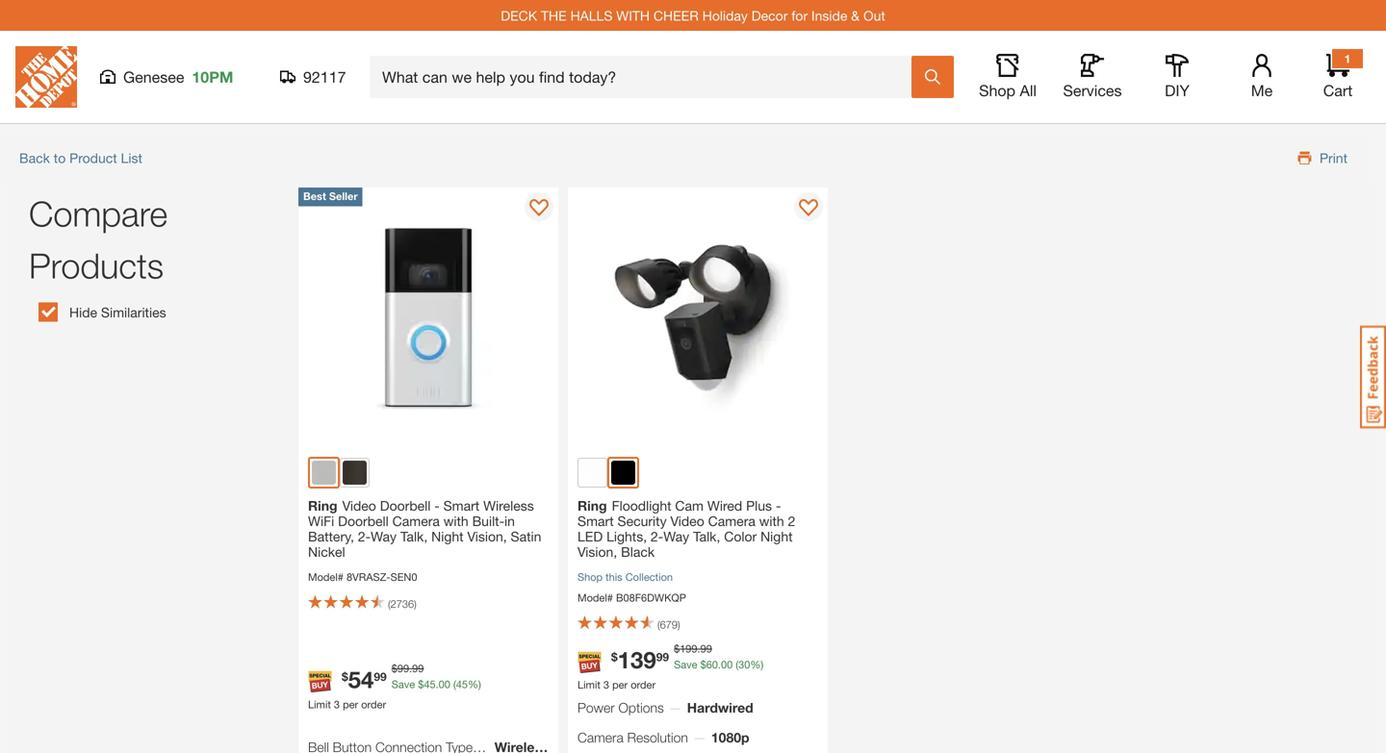 Task type: describe. For each thing, give the bounding box(es) containing it.
video doorbell - smart wireless wifi doorbell camera with built-in battery, 2-way talk, night vision, satin nickel
[[308, 498, 542, 560]]

2736
[[391, 598, 414, 611]]

2
[[788, 514, 796, 530]]

with
[[616, 7, 650, 23]]

1 45 from the left
[[424, 678, 436, 691]]

color
[[724, 529, 757, 545]]

$ 139 99
[[611, 646, 669, 674]]

services
[[1063, 81, 1122, 100]]

$ 54 99
[[342, 666, 387, 693]]

this
[[606, 571, 623, 584]]

) for ( 2736 )
[[414, 598, 417, 611]]

best seller
[[303, 190, 358, 203]]

similarities
[[101, 305, 166, 320]]

10pm
[[192, 68, 233, 86]]

199
[[680, 643, 698, 656]]

the
[[541, 7, 567, 23]]

in
[[505, 514, 515, 530]]

ring for wifi
[[308, 498, 338, 514]]

talk, inside floodlight cam wired plus - smart security video camera with 2 led lights, 2-way talk, color night vision, black
[[693, 529, 720, 545]]

vision, inside floodlight cam wired plus - smart security video camera with 2 led lights, 2-way talk, color night vision, black
[[578, 544, 617, 560]]

$ for 139
[[611, 651, 618, 664]]

collection
[[626, 571, 673, 584]]

30
[[739, 659, 750, 672]]

back to product list button
[[0, 134, 193, 183]]

lights,
[[607, 529, 647, 545]]

deck the halls with cheer holiday decor for inside & out
[[501, 7, 886, 23]]

halls
[[570, 7, 613, 23]]

139
[[618, 646, 656, 674]]

00 for 54
[[439, 678, 450, 691]]

video doorbell - smart wireless wifi doorbell camera with built-in battery, 2-way talk, night vision, satin nickel image
[[298, 188, 558, 448]]

to
[[54, 150, 66, 166]]

shop for shop this collection
[[578, 571, 603, 584]]

products
[[29, 245, 164, 286]]

power options
[[578, 700, 664, 716]]

cart 1
[[1324, 52, 1353, 100]]

save for 54
[[392, 678, 415, 691]]

resolution
[[627, 730, 688, 746]]

product
[[69, 150, 117, 166]]

deck the halls with cheer holiday decor for inside & out link
[[501, 7, 886, 23]]

( 2736 )
[[388, 598, 417, 611]]

decor
[[752, 7, 788, 23]]

92117
[[303, 68, 346, 86]]

for
[[792, 7, 808, 23]]

per for 54
[[343, 699, 358, 711]]

floodlight cam wired plus - smart security video camera with 2 led lights, 2-way talk, color night vision, black
[[578, 498, 796, 560]]

99 inside $ 199 . 99 save $ 60 . 00 ( 30 %) limit 3 per order
[[700, 643, 712, 656]]

$ for 99
[[392, 663, 397, 675]]

deck
[[501, 7, 537, 23]]

hardwired
[[687, 700, 754, 716]]

talk, inside video doorbell - smart wireless wifi doorbell camera with built-in battery, 2-way talk, night vision, satin nickel
[[400, 529, 428, 545]]

venetian bronze image
[[343, 461, 367, 485]]

with inside video doorbell - smart wireless wifi doorbell camera with built-in battery, 2-way talk, night vision, satin nickel
[[444, 514, 469, 530]]

92117 button
[[280, 67, 347, 87]]

plus
[[746, 498, 772, 514]]

camera inside floodlight cam wired plus - smart security video camera with 2 led lights, 2-way talk, color night vision, black
[[708, 514, 756, 530]]

$ 199 . 99 save $ 60 . 00 ( 30 %) limit 3 per order
[[578, 643, 764, 692]]

smart inside video doorbell - smart wireless wifi doorbell camera with built-in battery, 2-way talk, night vision, satin nickel
[[443, 498, 480, 514]]

1
[[1345, 52, 1351, 65]]

b08f6dwkqp
[[616, 592, 686, 605]]

%) for 54
[[468, 678, 481, 691]]

compare products
[[29, 193, 168, 286]]

camera resolution
[[578, 730, 688, 746]]

1 horizontal spatial camera
[[578, 730, 624, 746]]

limit for 139
[[578, 679, 601, 692]]

( inside $ 99 . 99 save $ 45 . 00 ( 45 %) limit 3 per order
[[453, 678, 456, 691]]

compare
[[29, 193, 168, 234]]

00 for 139
[[721, 659, 733, 672]]

hide
[[69, 305, 97, 320]]

list
[[121, 150, 142, 166]]

cart
[[1324, 81, 1353, 100]]

floodlight cam wired plus - smart security video camera with 2 led lights, 2-way talk, color night vision, black image
[[568, 188, 828, 448]]

shop this collection
[[578, 571, 673, 584]]

limit for 54
[[308, 699, 331, 711]]

shop all button
[[977, 54, 1039, 100]]

inside
[[812, 7, 848, 23]]

genesee
[[123, 68, 184, 86]]

all
[[1020, 81, 1037, 100]]

2 display image from the left
[[799, 199, 818, 219]]

power
[[578, 700, 615, 716]]

best
[[303, 190, 326, 203]]

3 for 139
[[604, 679, 609, 692]]

black image
[[611, 461, 635, 485]]

camera inside video doorbell - smart wireless wifi doorbell camera with built-in battery, 2-way talk, night vision, satin nickel
[[392, 514, 440, 530]]

led
[[578, 529, 603, 545]]

night inside video doorbell - smart wireless wifi doorbell camera with built-in battery, 2-way talk, night vision, satin nickel
[[431, 529, 464, 545]]

nickel
[[308, 544, 345, 560]]

video inside video doorbell - smart wireless wifi doorbell camera with built-in battery, 2-way talk, night vision, satin nickel
[[342, 498, 376, 514]]



Task type: vqa. For each thing, say whether or not it's contained in the screenshot.
Chair Width (in.) 20.4
no



Task type: locate. For each thing, give the bounding box(es) containing it.
1 horizontal spatial save
[[674, 659, 698, 672]]

holiday
[[703, 7, 748, 23]]

save
[[674, 659, 698, 672], [392, 678, 415, 691]]

vision, up this
[[578, 544, 617, 560]]

0 horizontal spatial %)
[[468, 678, 481, 691]]

the home depot logo image
[[15, 46, 77, 108]]

0 vertical spatial limit
[[578, 679, 601, 692]]

vision, down wireless
[[467, 529, 507, 545]]

00 right $ 54 99
[[439, 678, 450, 691]]

1 horizontal spatial 45
[[456, 678, 468, 691]]

camera down power on the bottom
[[578, 730, 624, 746]]

0 vertical spatial model#
[[308, 571, 344, 584]]

white image
[[581, 461, 605, 485]]

1 vertical spatial %)
[[468, 678, 481, 691]]

diy button
[[1147, 54, 1208, 100]]

45
[[424, 678, 436, 691], [456, 678, 468, 691]]

print
[[1320, 150, 1348, 166]]

2 way from the left
[[664, 529, 690, 545]]

vision, inside video doorbell - smart wireless wifi doorbell camera with built-in battery, 2-way talk, night vision, satin nickel
[[467, 529, 507, 545]]

1 vertical spatial 00
[[439, 678, 450, 691]]

save for 139
[[674, 659, 698, 672]]

2 ring from the left
[[578, 498, 607, 514]]

satin
[[511, 529, 542, 545]]

1 vertical spatial shop
[[578, 571, 603, 584]]

( down b08f6dwkqp
[[658, 619, 660, 632]]

order inside $ 99 . 99 save $ 45 . 00 ( 45 %) limit 3 per order
[[361, 699, 386, 711]]

diy
[[1165, 81, 1190, 100]]

%) inside $ 99 . 99 save $ 45 . 00 ( 45 %) limit 3 per order
[[468, 678, 481, 691]]

- inside floodlight cam wired plus - smart security video camera with 2 led lights, 2-way talk, color night vision, black
[[776, 498, 781, 514]]

1 horizontal spatial 00
[[721, 659, 733, 672]]

ring up the led
[[578, 498, 607, 514]]

options
[[619, 700, 664, 716]]

wireless
[[483, 498, 534, 514]]

video down "venetian bronze" icon
[[342, 498, 376, 514]]

print button
[[1271, 134, 1367, 183]]

0 vertical spatial %)
[[750, 659, 764, 672]]

night down plus
[[761, 529, 793, 545]]

1 horizontal spatial order
[[631, 679, 656, 692]]

1 vertical spatial 3
[[334, 699, 340, 711]]

way inside video doorbell - smart wireless wifi doorbell camera with built-in battery, 2-way talk, night vision, satin nickel
[[371, 529, 397, 545]]

model# 8vrasz-sen0
[[308, 571, 417, 584]]

2 2- from the left
[[651, 529, 664, 545]]

%) inside $ 199 . 99 save $ 60 . 00 ( 30 %) limit 3 per order
[[750, 659, 764, 672]]

limit
[[578, 679, 601, 692], [308, 699, 331, 711]]

1 horizontal spatial talk,
[[693, 529, 720, 545]]

(
[[388, 598, 391, 611], [658, 619, 660, 632], [736, 659, 739, 672], [453, 678, 456, 691]]

- inside video doorbell - smart wireless wifi doorbell camera with built-in battery, 2-way talk, night vision, satin nickel
[[434, 498, 440, 514]]

2 45 from the left
[[456, 678, 468, 691]]

0 horizontal spatial 2-
[[358, 529, 371, 545]]

%)
[[750, 659, 764, 672], [468, 678, 481, 691]]

- left built- on the left of page
[[434, 498, 440, 514]]

54
[[348, 666, 374, 693]]

$ inside $ 139 99
[[611, 651, 618, 664]]

shop all
[[979, 81, 1037, 100]]

1 horizontal spatial night
[[761, 529, 793, 545]]

( right 60
[[736, 659, 739, 672]]

smart left security
[[578, 514, 614, 530]]

out
[[864, 7, 886, 23]]

talk, up sen0
[[400, 529, 428, 545]]

order for 54
[[361, 699, 386, 711]]

1 horizontal spatial )
[[678, 619, 680, 632]]

services button
[[1062, 54, 1124, 100]]

$ for 199
[[674, 643, 680, 656]]

&
[[851, 7, 860, 23]]

per inside $ 199 . 99 save $ 60 . 00 ( 30 %) limit 3 per order
[[612, 679, 628, 692]]

night left built- on the left of page
[[431, 529, 464, 545]]

0 horizontal spatial display image
[[530, 199, 549, 219]]

- right plus
[[776, 498, 781, 514]]

2 with from the left
[[759, 514, 784, 530]]

way up 8vrasz-
[[371, 529, 397, 545]]

video left wired
[[671, 514, 704, 530]]

satin nickel image
[[312, 461, 336, 485]]

shop this collection link
[[578, 570, 818, 586]]

smart left wireless
[[443, 498, 480, 514]]

0 vertical spatial save
[[674, 659, 698, 672]]

security
[[618, 514, 667, 530]]

0 horizontal spatial save
[[392, 678, 415, 691]]

3
[[604, 679, 609, 692], [334, 699, 340, 711]]

1 horizontal spatial 3
[[604, 679, 609, 692]]

battery,
[[308, 529, 354, 545]]

1 with from the left
[[444, 514, 469, 530]]

camera right the cam
[[708, 514, 756, 530]]

%) for 139
[[750, 659, 764, 672]]

cheer
[[654, 7, 699, 23]]

00 inside $ 199 . 99 save $ 60 . 00 ( 30 %) limit 3 per order
[[721, 659, 733, 672]]

3 for 54
[[334, 699, 340, 711]]

$
[[674, 643, 680, 656], [611, 651, 618, 664], [700, 659, 706, 672], [392, 663, 397, 675], [342, 670, 348, 684], [418, 678, 424, 691]]

model# down this
[[578, 592, 613, 605]]

( 679 )
[[658, 619, 680, 632]]

night inside floodlight cam wired plus - smart security video camera with 2 led lights, 2-way talk, color night vision, black
[[761, 529, 793, 545]]

0 horizontal spatial per
[[343, 699, 358, 711]]

ring
[[308, 498, 338, 514], [578, 498, 607, 514]]

1 horizontal spatial model#
[[578, 592, 613, 605]]

1 horizontal spatial 2-
[[651, 529, 664, 545]]

0 vertical spatial order
[[631, 679, 656, 692]]

2 talk, from the left
[[693, 529, 720, 545]]

me button
[[1231, 54, 1293, 100]]

0 horizontal spatial talk,
[[400, 529, 428, 545]]

3 inside $ 99 . 99 save $ 45 . 00 ( 45 %) limit 3 per order
[[334, 699, 340, 711]]

0 horizontal spatial camera
[[392, 514, 440, 530]]

limit inside $ 99 . 99 save $ 45 . 00 ( 45 %) limit 3 per order
[[308, 699, 331, 711]]

back
[[19, 150, 50, 166]]

model# for model# 8vrasz-sen0
[[308, 571, 344, 584]]

1 vertical spatial limit
[[308, 699, 331, 711]]

1 vertical spatial )
[[678, 619, 680, 632]]

limit inside $ 199 . 99 save $ 60 . 00 ( 30 %) limit 3 per order
[[578, 679, 601, 692]]

with left built- on the left of page
[[444, 514, 469, 530]]

) for ( 679 )
[[678, 619, 680, 632]]

1 horizontal spatial %)
[[750, 659, 764, 672]]

order for 139
[[631, 679, 656, 692]]

99
[[700, 643, 712, 656], [656, 651, 669, 664], [397, 663, 409, 675], [412, 663, 424, 675], [374, 670, 387, 684]]

1 horizontal spatial video
[[671, 514, 704, 530]]

with left 2
[[759, 514, 784, 530]]

1 vertical spatial model#
[[578, 592, 613, 605]]

0 horizontal spatial shop
[[578, 571, 603, 584]]

wired
[[708, 498, 742, 514]]

me
[[1251, 81, 1273, 100]]

feedback link image
[[1360, 325, 1386, 429]]

per inside $ 99 . 99 save $ 45 . 00 ( 45 %) limit 3 per order
[[343, 699, 358, 711]]

order up options
[[631, 679, 656, 692]]

cam
[[675, 498, 704, 514]]

save down "199"
[[674, 659, 698, 672]]

2 night from the left
[[761, 529, 793, 545]]

night
[[431, 529, 464, 545], [761, 529, 793, 545]]

ring for smart
[[578, 498, 607, 514]]

way
[[371, 529, 397, 545], [664, 529, 690, 545]]

1 horizontal spatial ring
[[578, 498, 607, 514]]

2- inside floodlight cam wired plus - smart security video camera with 2 led lights, 2-way talk, color night vision, black
[[651, 529, 664, 545]]

with inside floodlight cam wired plus - smart security video camera with 2 led lights, 2-way talk, color night vision, black
[[759, 514, 784, 530]]

) up "199"
[[678, 619, 680, 632]]

1 horizontal spatial vision,
[[578, 544, 617, 560]]

1 talk, from the left
[[400, 529, 428, 545]]

sen0
[[390, 571, 417, 584]]

save right $ 54 99
[[392, 678, 415, 691]]

1 horizontal spatial way
[[664, 529, 690, 545]]

1 vertical spatial order
[[361, 699, 386, 711]]

ring up battery,
[[308, 498, 338, 514]]

0 vertical spatial )
[[414, 598, 417, 611]]

with
[[444, 514, 469, 530], [759, 514, 784, 530]]

genesee 10pm
[[123, 68, 233, 86]]

1 display image from the left
[[530, 199, 549, 219]]

hide similarities
[[69, 305, 166, 320]]

) down sen0
[[414, 598, 417, 611]]

0 horizontal spatial 3
[[334, 699, 340, 711]]

built-
[[472, 514, 505, 530]]

0 horizontal spatial limit
[[308, 699, 331, 711]]

smart
[[443, 498, 480, 514], [578, 514, 614, 530]]

1 horizontal spatial smart
[[578, 514, 614, 530]]

0 horizontal spatial order
[[361, 699, 386, 711]]

shop inside 'button'
[[979, 81, 1016, 100]]

0 horizontal spatial )
[[414, 598, 417, 611]]

00 inside $ 99 . 99 save $ 45 . 00 ( 45 %) limit 3 per order
[[439, 678, 450, 691]]

1 vertical spatial per
[[343, 699, 358, 711]]

0 horizontal spatial ring
[[308, 498, 338, 514]]

seller
[[329, 190, 358, 203]]

doorbell
[[380, 498, 431, 514], [338, 514, 389, 530]]

doorbell up sen0
[[380, 498, 431, 514]]

00 right 60
[[721, 659, 733, 672]]

0 horizontal spatial video
[[342, 498, 376, 514]]

0 horizontal spatial vision,
[[467, 529, 507, 545]]

1 vertical spatial save
[[392, 678, 415, 691]]

$ 99 . 99 save $ 45 . 00 ( 45 %) limit 3 per order
[[308, 663, 481, 711]]

shop left all
[[979, 81, 1016, 100]]

print image
[[1290, 152, 1320, 165]]

0 horizontal spatial night
[[431, 529, 464, 545]]

1 - from the left
[[434, 498, 440, 514]]

vision,
[[467, 529, 507, 545], [578, 544, 617, 560]]

back to product list
[[19, 150, 142, 166]]

0 horizontal spatial 45
[[424, 678, 436, 691]]

video inside floodlight cam wired plus - smart security video camera with 2 led lights, 2-way talk, color night vision, black
[[671, 514, 704, 530]]

0 vertical spatial per
[[612, 679, 628, 692]]

0 vertical spatial 3
[[604, 679, 609, 692]]

0 vertical spatial shop
[[979, 81, 1016, 100]]

( right $ 54 99
[[453, 678, 456, 691]]

( down sen0
[[388, 598, 391, 611]]

save inside $ 99 . 99 save $ 45 . 00 ( 45 %) limit 3 per order
[[392, 678, 415, 691]]

0 horizontal spatial with
[[444, 514, 469, 530]]

per for 139
[[612, 679, 628, 692]]

.
[[698, 643, 700, 656], [718, 659, 721, 672], [409, 663, 412, 675], [436, 678, 439, 691]]

0 horizontal spatial model#
[[308, 571, 344, 584]]

2- right lights,
[[651, 529, 664, 545]]

order inside $ 199 . 99 save $ 60 . 00 ( 30 %) limit 3 per order
[[631, 679, 656, 692]]

1 horizontal spatial per
[[612, 679, 628, 692]]

display image
[[530, 199, 549, 219], [799, 199, 818, 219]]

shop left this
[[578, 571, 603, 584]]

1 horizontal spatial -
[[776, 498, 781, 514]]

camera up sen0
[[392, 514, 440, 530]]

1 ring from the left
[[308, 498, 338, 514]]

save inside $ 199 . 99 save $ 60 . 00 ( 30 %) limit 3 per order
[[674, 659, 698, 672]]

model# for model# b08f6dwkqp
[[578, 592, 613, 605]]

floodlight
[[612, 498, 672, 514]]

-
[[434, 498, 440, 514], [776, 498, 781, 514]]

2 horizontal spatial camera
[[708, 514, 756, 530]]

shop
[[979, 81, 1016, 100], [578, 571, 603, 584]]

1 horizontal spatial display image
[[799, 199, 818, 219]]

talk,
[[400, 529, 428, 545], [693, 529, 720, 545]]

wifi
[[308, 514, 334, 530]]

smart inside floodlight cam wired plus - smart security video camera with 2 led lights, 2-way talk, color night vision, black
[[578, 514, 614, 530]]

2 - from the left
[[776, 498, 781, 514]]

1 horizontal spatial with
[[759, 514, 784, 530]]

order down $ 54 99
[[361, 699, 386, 711]]

3 inside $ 199 . 99 save $ 60 . 00 ( 30 %) limit 3 per order
[[604, 679, 609, 692]]

per down 54
[[343, 699, 358, 711]]

)
[[414, 598, 417, 611], [678, 619, 680, 632]]

0 horizontal spatial 00
[[439, 678, 450, 691]]

99 inside $ 54 99
[[374, 670, 387, 684]]

1 way from the left
[[371, 529, 397, 545]]

1 horizontal spatial shop
[[979, 81, 1016, 100]]

99 inside $ 139 99
[[656, 651, 669, 664]]

doorbell right wifi
[[338, 514, 389, 530]]

2- inside video doorbell - smart wireless wifi doorbell camera with built-in battery, 2-way talk, night vision, satin nickel
[[358, 529, 371, 545]]

$ for 54
[[342, 670, 348, 684]]

679
[[660, 619, 678, 632]]

$ inside $ 54 99
[[342, 670, 348, 684]]

1080p
[[711, 730, 750, 746]]

2- right battery,
[[358, 529, 371, 545]]

per up the power options
[[612, 679, 628, 692]]

model# down 'nickel'
[[308, 571, 344, 584]]

What can we help you find today? search field
[[382, 57, 911, 97]]

00
[[721, 659, 733, 672], [439, 678, 450, 691]]

0 vertical spatial 00
[[721, 659, 733, 672]]

60
[[706, 659, 718, 672]]

talk, left color
[[693, 529, 720, 545]]

( inside $ 199 . 99 save $ 60 . 00 ( 30 %) limit 3 per order
[[736, 659, 739, 672]]

0 horizontal spatial way
[[371, 529, 397, 545]]

0 horizontal spatial -
[[434, 498, 440, 514]]

way down the cam
[[664, 529, 690, 545]]

1 night from the left
[[431, 529, 464, 545]]

way inside floodlight cam wired plus - smart security video camera with 2 led lights, 2-way talk, color night vision, black
[[664, 529, 690, 545]]

8vrasz-
[[347, 571, 390, 584]]

model# b08f6dwkqp
[[578, 592, 686, 605]]

shop for shop all
[[979, 81, 1016, 100]]

1 horizontal spatial limit
[[578, 679, 601, 692]]

black
[[621, 544, 655, 560]]

1 2- from the left
[[358, 529, 371, 545]]

0 horizontal spatial smart
[[443, 498, 480, 514]]



